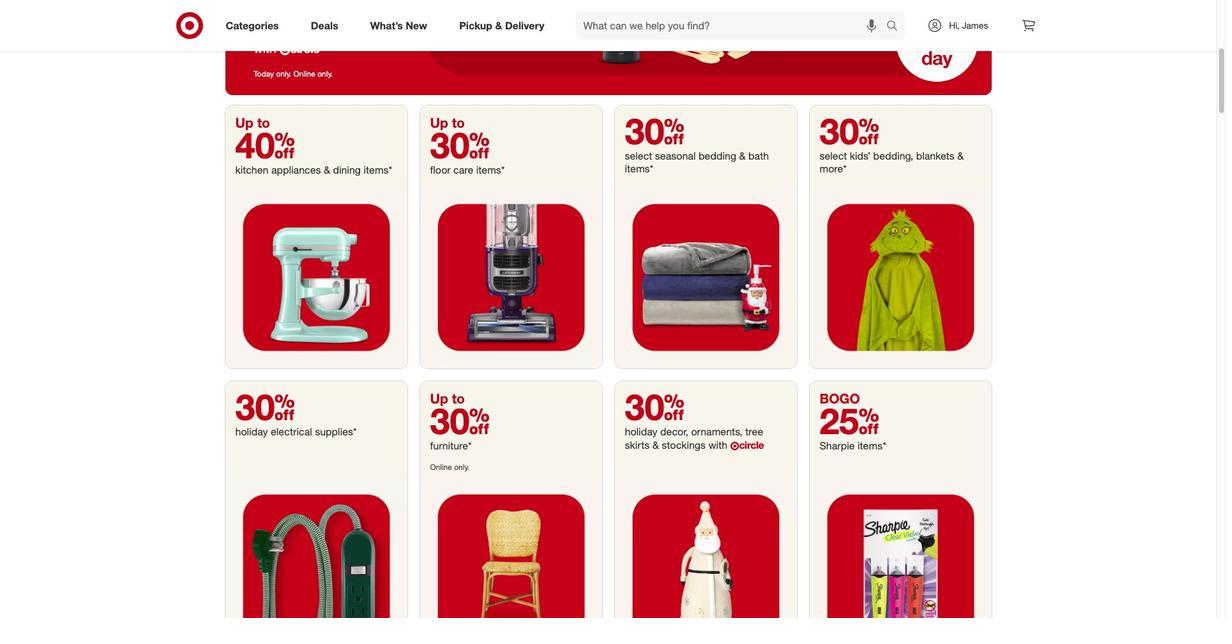 Task type: locate. For each thing, give the bounding box(es) containing it.
kitchen
[[290, 26, 329, 41], [235, 163, 269, 176]]

& inside holiday decor, ornaments, tree skirts & stockings with
[[653, 439, 659, 451]]

circle up today only. online only.
[[290, 41, 320, 56]]

& left dining at the top left
[[324, 163, 330, 176]]

search button
[[881, 12, 912, 42]]

items
[[333, 26, 362, 41]]

only. down the select kitchen items with
[[318, 69, 333, 79]]

1 vertical spatial with
[[709, 439, 728, 451]]

1 horizontal spatial online
[[430, 462, 452, 472]]

only. right today on the top of page
[[276, 69, 292, 79]]

bath
[[749, 149, 769, 162]]

pickup & delivery
[[460, 19, 545, 32]]

circle down tree
[[740, 439, 764, 451]]

0 vertical spatial with
[[254, 41, 276, 56]]

with inside holiday decor, ornaments, tree skirts & stockings with
[[709, 439, 728, 451]]

0 horizontal spatial with
[[254, 41, 276, 56]]

holiday up skirts on the bottom of the page
[[625, 425, 658, 438]]

2 holiday from the left
[[625, 425, 658, 438]]

1 horizontal spatial holiday
[[625, 425, 658, 438]]

0 horizontal spatial circle
[[290, 41, 320, 56]]

to up care
[[452, 114, 465, 131]]

dining
[[333, 163, 361, 176]]

items*
[[625, 162, 654, 175], [364, 163, 392, 176], [477, 163, 505, 176], [858, 439, 887, 452]]

target deal of the day image
[[225, 0, 992, 95]]

search
[[881, 20, 912, 33]]

kitchen left items
[[290, 26, 329, 41]]

online down the select kitchen items with
[[294, 69, 316, 79]]

& right 'blankets'
[[958, 149, 965, 162]]

bedding
[[699, 149, 737, 162]]

2 horizontal spatial only.
[[454, 462, 470, 472]]

up to
[[235, 114, 270, 131], [430, 114, 465, 131], [430, 390, 465, 407]]

& right skirts on the bottom of the page
[[653, 439, 659, 451]]

online
[[294, 69, 316, 79], [430, 462, 452, 472]]

up to down today on the top of page
[[235, 114, 270, 131]]

supplies*
[[315, 425, 357, 438]]

to for appliances
[[257, 114, 270, 131]]

up
[[235, 114, 254, 131], [430, 114, 449, 131], [430, 390, 449, 407]]

more*
[[820, 162, 847, 175]]

up to up floor
[[430, 114, 465, 131]]

what's
[[370, 19, 403, 32]]

holiday left electrical
[[235, 425, 268, 438]]

with
[[254, 41, 276, 56], [709, 439, 728, 451]]

30 select kids' bedding, blankets & more*
[[820, 109, 965, 175]]

items* left seasonal at the right of the page
[[625, 162, 654, 175]]

only.
[[276, 69, 292, 79], [318, 69, 333, 79], [454, 462, 470, 472]]

select left kids'
[[820, 149, 848, 162]]

0 horizontal spatial online
[[294, 69, 316, 79]]

items* right care
[[477, 163, 505, 176]]

0 horizontal spatial select
[[254, 26, 286, 41]]

1 horizontal spatial select
[[625, 149, 653, 162]]

30 holiday electrical supplies*
[[235, 385, 357, 438]]

2 horizontal spatial select
[[820, 149, 848, 162]]

hi,
[[950, 20, 960, 31]]

& left bath
[[740, 149, 746, 162]]

to down today on the top of page
[[257, 114, 270, 131]]

circle
[[290, 41, 320, 56], [740, 439, 764, 451]]

kitchen left appliances
[[235, 163, 269, 176]]

30
[[625, 109, 685, 152], [820, 109, 880, 152], [430, 123, 490, 167], [235, 385, 295, 429], [625, 385, 685, 429], [430, 399, 490, 443]]

1 horizontal spatial circle
[[740, 439, 764, 451]]

pickup & delivery link
[[449, 12, 561, 40]]

only. down furniture*
[[454, 462, 470, 472]]

circle for items
[[290, 41, 320, 56]]

select inside 30 select kids' bedding, blankets & more*
[[820, 149, 848, 162]]

up to for floor
[[430, 114, 465, 131]]

categories link
[[215, 12, 295, 40]]

tree
[[746, 425, 764, 438]]

floor care items*
[[430, 163, 505, 176]]

to
[[257, 114, 270, 131], [452, 114, 465, 131], [452, 390, 465, 407]]

& inside 30 select seasonal bedding & bath items*
[[740, 149, 746, 162]]

kitchen appliances & dining items*
[[235, 163, 392, 176]]

items* right sharpie
[[858, 439, 887, 452]]

bogo
[[820, 390, 861, 407]]

0 vertical spatial online
[[294, 69, 316, 79]]

new
[[406, 19, 428, 32]]

0 horizontal spatial kitchen
[[235, 163, 269, 176]]

blankets
[[917, 149, 955, 162]]

holiday decor, ornaments, tree skirts & stockings with
[[625, 425, 764, 451]]

up to for kitchen
[[235, 114, 270, 131]]

select
[[254, 26, 286, 41], [625, 149, 653, 162], [820, 149, 848, 162]]

1 holiday from the left
[[235, 425, 268, 438]]

1 horizontal spatial kitchen
[[290, 26, 329, 41]]

0 vertical spatial kitchen
[[290, 26, 329, 41]]

select for 30 select kids' bedding, blankets & more*
[[820, 149, 848, 162]]

furniture*
[[430, 439, 472, 452]]

1 vertical spatial circle
[[740, 439, 764, 451]]

online down furniture*
[[430, 462, 452, 472]]

select left seasonal at the right of the page
[[625, 149, 653, 162]]

to for care
[[452, 114, 465, 131]]

1 horizontal spatial with
[[709, 439, 728, 451]]

&
[[496, 19, 503, 32], [740, 149, 746, 162], [958, 149, 965, 162], [324, 163, 330, 176], [653, 439, 659, 451]]

holiday
[[235, 425, 268, 438], [625, 425, 658, 438]]

select inside 30 select seasonal bedding & bath items*
[[625, 149, 653, 162]]

up for floor
[[430, 114, 449, 131]]

deals
[[311, 19, 339, 32]]

0 horizontal spatial only.
[[276, 69, 292, 79]]

0 horizontal spatial holiday
[[235, 425, 268, 438]]

0 vertical spatial circle
[[290, 41, 320, 56]]

with down ornaments,
[[709, 439, 728, 451]]

what's new link
[[360, 12, 444, 40]]

with down categories link on the left top of page
[[254, 41, 276, 56]]

select up today on the top of page
[[254, 26, 286, 41]]



Task type: vqa. For each thing, say whether or not it's contained in the screenshot.


Task type: describe. For each thing, give the bounding box(es) containing it.
seasonal
[[656, 149, 696, 162]]

only. for today
[[276, 69, 292, 79]]

only. for online
[[454, 462, 470, 472]]

items* inside 30 select seasonal bedding & bath items*
[[625, 162, 654, 175]]

up to up furniture*
[[430, 390, 465, 407]]

select kitchen items with
[[254, 26, 362, 56]]

stockings
[[662, 439, 706, 451]]

30 select seasonal bedding & bath items*
[[625, 109, 769, 175]]

holiday inside 30 holiday electrical supplies*
[[235, 425, 268, 438]]

today only. online only.
[[254, 69, 333, 79]]

categories
[[226, 19, 279, 32]]

select for 30 select seasonal bedding & bath items*
[[625, 149, 653, 162]]

1 horizontal spatial only.
[[318, 69, 333, 79]]

james
[[963, 20, 989, 31]]

appliances
[[272, 163, 321, 176]]

bedding,
[[874, 149, 914, 162]]

sharpie items*
[[820, 439, 887, 452]]

What can we help you find? suggestions appear below search field
[[576, 12, 890, 40]]

deals link
[[300, 12, 355, 40]]

delivery
[[505, 19, 545, 32]]

decor,
[[661, 425, 689, 438]]

care
[[454, 163, 474, 176]]

ornaments,
[[692, 425, 743, 438]]

select inside the select kitchen items with
[[254, 26, 286, 41]]

to up furniture*
[[452, 390, 465, 407]]

1 vertical spatial kitchen
[[235, 163, 269, 176]]

holiday inside holiday decor, ornaments, tree skirts & stockings with
[[625, 425, 658, 438]]

with inside the select kitchen items with
[[254, 41, 276, 56]]

& inside 30 select kids' bedding, blankets & more*
[[958, 149, 965, 162]]

pickup
[[460, 19, 493, 32]]

hi, james
[[950, 20, 989, 31]]

circle for ornaments,
[[740, 439, 764, 451]]

up for kitchen
[[235, 114, 254, 131]]

floor
[[430, 163, 451, 176]]

what's new
[[370, 19, 428, 32]]

30 inside 30 holiday electrical supplies*
[[235, 385, 295, 429]]

30 inside 30 select kids' bedding, blankets & more*
[[820, 109, 880, 152]]

& right pickup
[[496, 19, 503, 32]]

sharpie
[[820, 439, 855, 452]]

40
[[235, 123, 295, 167]]

25
[[820, 399, 880, 443]]

electrical
[[271, 425, 312, 438]]

1 vertical spatial online
[[430, 462, 452, 472]]

skirts
[[625, 439, 650, 451]]

30 inside 30 select seasonal bedding & bath items*
[[625, 109, 685, 152]]

items* right dining at the top left
[[364, 163, 392, 176]]

today
[[254, 69, 274, 79]]

kitchen inside the select kitchen items with
[[290, 26, 329, 41]]

kids'
[[850, 149, 871, 162]]

online only.
[[430, 462, 470, 472]]



